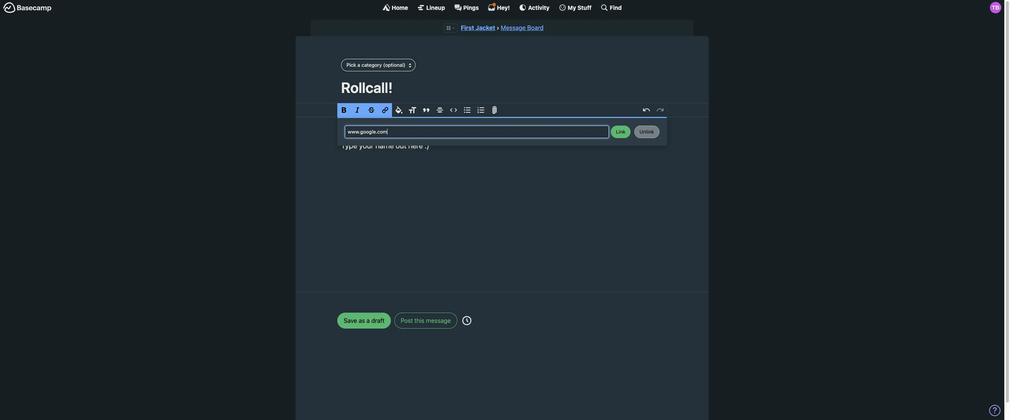 Task type: vqa. For each thing, say whether or not it's contained in the screenshot.
name at top
yes



Task type: locate. For each thing, give the bounding box(es) containing it.
a right as
[[367, 318, 370, 325]]

hey!
[[497, 4, 510, 11]]

as
[[359, 318, 365, 325]]

save as a draft button
[[338, 313, 391, 329]]

tyler black image
[[991, 2, 1002, 13]]

your
[[359, 141, 374, 150]]

a inside button
[[358, 62, 360, 68]]

everyone!
[[360, 130, 393, 139]]

0 vertical spatial a
[[358, 62, 360, 68]]

a right the pick
[[358, 62, 360, 68]]

do
[[412, 130, 421, 139]]

a
[[358, 62, 360, 68], [423, 130, 427, 139], [367, 318, 370, 325]]

1 vertical spatial a
[[423, 130, 427, 139]]

None button
[[611, 126, 631, 138], [635, 126, 660, 138], [611, 126, 631, 138], [635, 126, 660, 138]]

2 vertical spatial a
[[367, 318, 370, 325]]

schedule this to post later image
[[463, 317, 472, 326]]

message
[[426, 318, 451, 325]]

name
[[376, 141, 394, 150]]

activity
[[529, 4, 550, 11]]

2 horizontal spatial a
[[423, 130, 427, 139]]

a right do
[[423, 130, 427, 139]]

save
[[344, 318, 357, 325]]

1 horizontal spatial a
[[367, 318, 370, 325]]

pick a category (optional) button
[[341, 59, 416, 71]]

out
[[396, 141, 407, 150]]

message
[[501, 24, 526, 31]]

hey! button
[[488, 3, 510, 11]]

hello everyone! let's do a roll call today! type your name out here :)
[[341, 130, 474, 150]]

category
[[362, 62, 382, 68]]

pings button
[[455, 4, 479, 11]]

0 horizontal spatial a
[[358, 62, 360, 68]]

:)
[[425, 141, 430, 150]]

today!
[[453, 130, 474, 139]]

lineup
[[427, 4, 445, 11]]



Task type: describe. For each thing, give the bounding box(es) containing it.
draft
[[372, 318, 385, 325]]

a inside "button"
[[367, 318, 370, 325]]

first jacket link
[[461, 24, 496, 31]]

home link
[[383, 4, 408, 11]]

call
[[440, 130, 451, 139]]

this
[[415, 318, 425, 325]]

board
[[528, 24, 544, 31]]

home
[[392, 4, 408, 11]]

(optional)
[[384, 62, 406, 68]]

first jacket
[[461, 24, 496, 31]]

post this message
[[401, 318, 451, 325]]

roll
[[428, 130, 438, 139]]

find
[[610, 4, 622, 11]]

find button
[[601, 4, 622, 11]]

message board link
[[501, 24, 544, 31]]

lineup link
[[418, 4, 445, 11]]

post this message button
[[394, 313, 458, 329]]

pings
[[464, 4, 479, 11]]

first
[[461, 24, 475, 31]]

type
[[341, 141, 358, 150]]

Type a title… text field
[[341, 79, 664, 96]]

activity link
[[519, 4, 550, 11]]

pick a category (optional)
[[347, 62, 406, 68]]

a inside hello everyone! let's do a roll call today! type your name out here :)
[[423, 130, 427, 139]]

my
[[568, 4, 577, 11]]

›
[[497, 24, 500, 31]]

pick
[[347, 62, 356, 68]]

here
[[409, 141, 423, 150]]

my stuff
[[568, 4, 592, 11]]

Write away… text field
[[319, 118, 687, 283]]

post
[[401, 318, 413, 325]]

URL url field
[[345, 126, 609, 138]]

save as a draft
[[344, 318, 385, 325]]

hello
[[341, 130, 358, 139]]

› message board
[[497, 24, 544, 31]]

stuff
[[578, 4, 592, 11]]

switch accounts image
[[3, 2, 52, 14]]

main element
[[0, 0, 1005, 15]]

jacket
[[476, 24, 496, 31]]

my stuff button
[[559, 4, 592, 11]]

let's
[[394, 130, 410, 139]]



